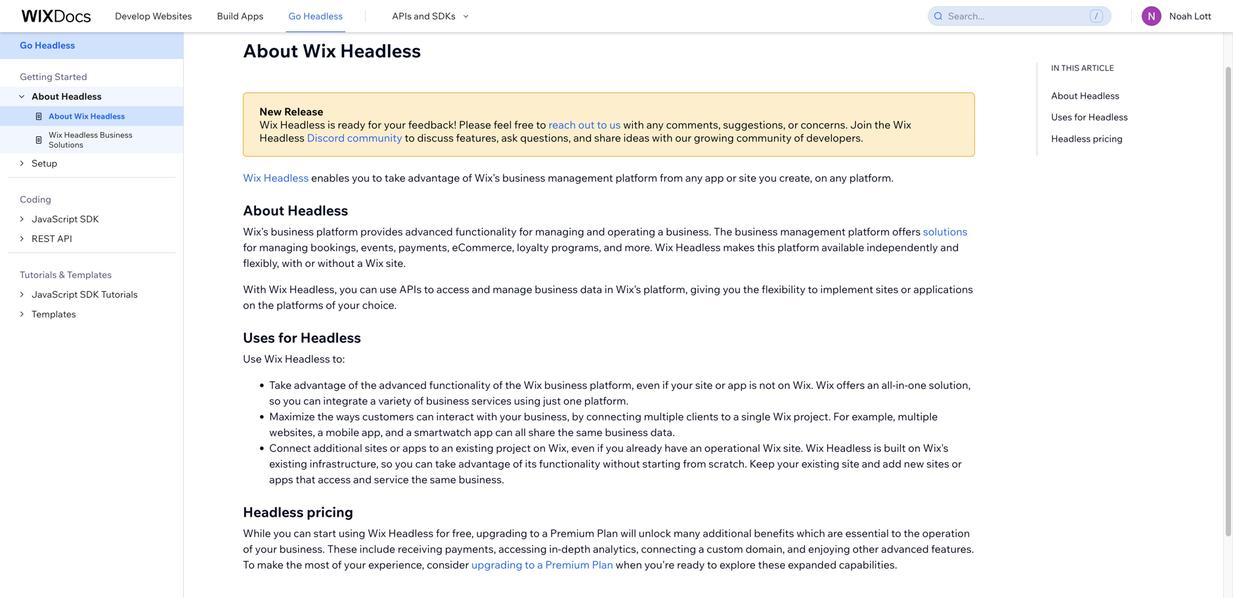 Task type: locate. For each thing, give the bounding box(es) containing it.
about
[[243, 39, 298, 62], [1051, 90, 1078, 101], [32, 91, 59, 102], [49, 111, 72, 121], [243, 202, 284, 219]]

access inside take advantage of the advanced functionality of the wix business platform, even if your site or app is not on wix. wix offers an all-in-one solution, so you can integrate a variety of business services using just one platform. maximize the ways customers can interact with your business, by connecting multiple clients to a single wix project. for example, multiple websites, a mobile app, and a smartwatch app can all share the same business data. connect additional sites or apps to an existing project on wix, even if you already have an operational wix site. wix headless is built on wix's existing infrastructure, so you can take advantage of its functionality without starting from scratch. keep your existing site and add new sites or apps that access and service the same business.
[[318, 473, 351, 487]]

additional
[[313, 442, 362, 455], [703, 527, 752, 540]]

premium down depth
[[545, 559, 590, 572]]

any inside with any comments, suggestions, or concerns. join the wix headless
[[646, 118, 664, 131]]

0 horizontal spatial ready
[[338, 118, 365, 131]]

1 vertical spatial if
[[597, 442, 603, 455]]

you up service
[[395, 458, 413, 471]]

apis
[[392, 10, 412, 22], [399, 283, 422, 296]]

apps
[[402, 442, 427, 455], [269, 473, 293, 487]]

access down 'infrastructure,' at the left bottom of the page
[[318, 473, 351, 487]]

1 horizontal spatial apps
[[402, 442, 427, 455]]

use wix headless to:
[[243, 353, 345, 366]]

0 vertical spatial is
[[328, 118, 335, 131]]

site. down project.
[[783, 442, 803, 455]]

integrate
[[323, 395, 368, 408]]

sdk for rest api
[[80, 213, 99, 225]]

1 vertical spatial platform,
[[590, 379, 634, 392]]

just
[[543, 395, 561, 408]]

upgrading
[[476, 527, 527, 540], [471, 559, 522, 572]]

experience,
[[368, 559, 424, 572]]

headless
[[303, 10, 343, 22], [340, 39, 421, 62], [35, 39, 75, 51], [1080, 90, 1119, 101], [61, 91, 102, 102], [90, 111, 125, 121], [1088, 111, 1128, 123], [280, 118, 325, 131], [64, 130, 98, 140], [259, 131, 305, 144], [1051, 133, 1091, 144], [264, 171, 309, 184], [287, 202, 348, 219], [675, 241, 721, 254], [300, 329, 361, 347], [285, 353, 330, 366], [826, 442, 871, 455], [243, 504, 304, 521], [388, 527, 434, 540]]

0 horizontal spatial take
[[385, 171, 406, 184]]

1 vertical spatial one
[[563, 395, 582, 408]]

interact
[[436, 410, 474, 423]]

javascript up rest api
[[32, 213, 78, 225]]

additional inside while you can start using wix headless for free, upgrading to a premium plan will unlock many additional benefits which are essential to the operation of your business. these include receiving payments, accessing in-depth analytics, connecting a custom domain, and enjoying other advanced features. to make the most of your experience, consider
[[703, 527, 752, 540]]

1 vertical spatial premium
[[545, 559, 590, 572]]

business
[[100, 130, 132, 140]]

2 javascript from the top
[[32, 289, 78, 300]]

or up the headless,
[[305, 257, 315, 270]]

1 sdk from the top
[[80, 213, 99, 225]]

other
[[852, 543, 879, 556]]

1 multiple from the left
[[644, 410, 684, 423]]

management down discord community to discuss features, ask questions, and share ideas with our growing community of developers.
[[548, 171, 613, 184]]

upgrading to a premium plan when you're ready to explore these expanded capabilities.
[[471, 559, 897, 572]]

or inside wix's business platform provides advanced functionality for managing and operating a business. the business management platform offers solutions for managing bookings, events, payments, ecommerce, loyalty programs, and more. wix headless makes this platform available independently and flexibly, with or without a wix site.
[[305, 257, 315, 270]]

0 vertical spatial site
[[739, 171, 756, 184]]

in
[[1051, 63, 1059, 73]]

1 vertical spatial business.
[[459, 473, 504, 487]]

0 vertical spatial business.
[[666, 225, 711, 238]]

about wix headless
[[243, 39, 421, 62], [49, 111, 125, 121]]

community right discord
[[347, 131, 402, 144]]

1 horizontal spatial site.
[[783, 442, 803, 455]]

solutions
[[923, 225, 968, 238]]

managing
[[535, 225, 584, 238], [259, 241, 308, 254]]

1 vertical spatial in-
[[549, 543, 561, 556]]

advanced right provides
[[405, 225, 453, 238]]

use
[[380, 283, 397, 296]]

management
[[548, 171, 613, 184], [780, 225, 846, 238]]

business inside "with wix headless, you can use apis to access and manage business data in wix's platform, giving you the flexibility to implement sites or applications on the platforms of your choice."
[[535, 283, 578, 296]]

upgrading inside while you can start using wix headless for free, upgrading to a premium plan will unlock many additional benefits which are essential to the operation of your business. these include receiving payments, accessing in-depth analytics, connecting a custom domain, and enjoying other advanced features. to make the most of your experience, consider
[[476, 527, 527, 540]]

headless pricing down the that
[[243, 504, 353, 521]]

go headless link
[[288, 2, 343, 30], [0, 32, 183, 59]]

0 horizontal spatial about wix headless
[[49, 111, 125, 121]]

apis inside "with wix headless, you can use apis to access and manage business data in wix's platform, giving you the flexibility to implement sites or applications on the platforms of your choice."
[[399, 283, 422, 296]]

javascript sdk tutorials
[[32, 289, 138, 300]]

operating
[[607, 225, 655, 238]]

uses up use
[[243, 329, 275, 347]]

coding
[[20, 194, 51, 205]]

business left 'data'
[[535, 283, 578, 296]]

1 vertical spatial sdk
[[80, 289, 99, 300]]

1 vertical spatial advanced
[[379, 379, 427, 392]]

and inside while you can start using wix headless for free, upgrading to a premium plan will unlock many additional benefits which are essential to the operation of your business. these include receiving payments, accessing in-depth analytics, connecting a custom domain, and enjoying other advanced features. to make the most of your experience, consider
[[787, 543, 806, 556]]

offers up independently
[[892, 225, 921, 238]]

0 vertical spatial apis
[[392, 10, 412, 22]]

0 horizontal spatial so
[[269, 395, 281, 408]]

programs,
[[551, 241, 601, 254]]

so down take
[[269, 395, 281, 408]]

1 vertical spatial javascript
[[32, 289, 78, 300]]

in
[[605, 283, 613, 296]]

a
[[658, 225, 663, 238], [357, 257, 363, 270], [370, 395, 376, 408], [733, 410, 739, 423], [318, 426, 323, 439], [406, 426, 412, 439], [542, 527, 548, 540], [699, 543, 704, 556], [537, 559, 543, 572]]

0 horizontal spatial using
[[339, 527, 365, 540]]

go inside go headless button
[[288, 10, 301, 22]]

go headless inside menu bar
[[20, 39, 75, 51]]

2 horizontal spatial app
[[728, 379, 747, 392]]

0 horizontal spatial multiple
[[644, 410, 684, 423]]

api
[[57, 233, 72, 245]]

can inside "with wix headless, you can use apis to access and manage business data in wix's platform, giving you the flexibility to implement sites or applications on the platforms of your choice."
[[360, 283, 377, 296]]

business.
[[666, 225, 711, 238], [459, 473, 504, 487], [279, 543, 325, 556]]

about wix headless down go headless button
[[243, 39, 421, 62]]

explore
[[720, 559, 756, 572]]

platform. down join
[[849, 171, 894, 184]]

go for go headless button
[[288, 10, 301, 22]]

management up "available"
[[780, 225, 846, 238]]

built
[[884, 442, 906, 455]]

wix,
[[548, 442, 569, 455]]

1 javascript from the top
[[32, 213, 78, 225]]

any down "developers."
[[830, 171, 847, 184]]

advanced inside take advantage of the advanced functionality of the wix business platform, even if your site or app is not on wix. wix offers an all-in-one solution, so you can integrate a variety of business services using just one platform. maximize the ways customers can interact with your business, by connecting multiple clients to a single wix project. for example, multiple websites, a mobile app, and a smartwatch app can all share the same business data. connect additional sites or apps to an existing project on wix, even if you already have an operational wix site. wix headless is built on wix's existing infrastructure, so you can take advantage of its functionality without starting from scratch. keep your existing site and add new sites or apps that access and service the same business.
[[379, 379, 427, 392]]

comments,
[[666, 118, 721, 131]]

in- inside while you can start using wix headless for free, upgrading to a premium plan will unlock many additional benefits which are essential to the operation of your business. these include receiving payments, accessing in-depth analytics, connecting a custom domain, and enjoying other advanced features. to make the most of your experience, consider
[[549, 543, 561, 556]]

without inside take advantage of the advanced functionality of the wix business platform, even if your site or app is not on wix. wix offers an all-in-one solution, so you can integrate a variety of business services using just one platform. maximize the ways customers can interact with your business, by connecting multiple clients to a single wix project. for example, multiple websites, a mobile app, and a smartwatch app can all share the same business data. connect additional sites or apps to an existing project on wix, even if you already have an operational wix site. wix headless is built on wix's existing infrastructure, so you can take advantage of its functionality without starting from scratch. keep your existing site and add new sites or apps that access and service the same business.
[[603, 458, 640, 471]]

1 vertical spatial connecting
[[641, 543, 696, 556]]

sites inside "with wix headless, you can use apis to access and manage business data in wix's platform, giving you the flexibility to implement sites or applications on the platforms of your choice."
[[876, 283, 898, 296]]

a down accessing
[[537, 559, 543, 572]]

even up "data."
[[636, 379, 660, 392]]

advantage down project
[[458, 458, 510, 471]]

0 vertical spatial offers
[[892, 225, 921, 238]]

about headless down started
[[32, 91, 102, 102]]

offers inside wix's business platform provides advanced functionality for managing and operating a business. the business management platform offers solutions for managing bookings, events, payments, ecommerce, loyalty programs, and more. wix headless makes this platform available independently and flexibly, with or without a wix site.
[[892, 225, 921, 238]]

you right the headless,
[[339, 283, 357, 296]]

sidebar element
[[0, 32, 184, 599]]

Search... field
[[944, 7, 1090, 25]]

go headless up getting started
[[20, 39, 75, 51]]

go headless for go headless button
[[288, 10, 343, 22]]

start
[[313, 527, 336, 540]]

headless pricing down uses for headless link
[[1051, 133, 1123, 144]]

1 horizontal spatial platform.
[[849, 171, 894, 184]]

while
[[243, 527, 271, 540]]

1 vertical spatial go
[[20, 39, 33, 51]]

0 horizontal spatial tutorials
[[20, 269, 57, 281]]

additional down mobile
[[313, 442, 362, 455]]

tutorials & templates
[[20, 269, 112, 281]]

offers inside take advantage of the advanced functionality of the wix business platform, even if your site or app is not on wix. wix offers an all-in-one solution, so you can integrate a variety of business services using just one platform. maximize the ways customers can interact with your business, by connecting multiple clients to a single wix project. for example, multiple websites, a mobile app, and a smartwatch app can all share the same business data. connect additional sites or apps to an existing project on wix, even if you already have an operational wix site. wix headless is built on wix's existing infrastructure, so you can take advantage of its functionality without starting from scratch. keep your existing site and add new sites or apps that access and service the same business.
[[836, 379, 865, 392]]

wix inside while you can start using wix headless for free, upgrading to a premium plan will unlock many additional benefits which are essential to the operation of your business. these include receiving payments, accessing in-depth analytics, connecting a custom domain, and enjoying other advanced features. to make the most of your experience, consider
[[368, 527, 386, 540]]

2 horizontal spatial an
[[867, 379, 879, 392]]

so up service
[[381, 458, 393, 471]]

article image
[[33, 110, 45, 122]]

platform. inside take advantage of the advanced functionality of the wix business platform, even if your site or app is not on wix. wix offers an all-in-one solution, so you can integrate a variety of business services using just one platform. maximize the ways customers can interact with your business, by connecting multiple clients to a single wix project. for example, multiple websites, a mobile app, and a smartwatch app can all share the same business data. connect additional sites or apps to an existing project on wix, even if you already have an operational wix site. wix headless is built on wix's existing infrastructure, so you can take advantage of its functionality without starting from scratch. keep your existing site and add new sites or apps that access and service the same business.
[[584, 395, 629, 408]]

without down already
[[603, 458, 640, 471]]

advantage up integrate
[[294, 379, 346, 392]]

0 vertical spatial go headless link
[[288, 2, 343, 30]]

discord community to discuss features, ask questions, and share ideas with our growing community of developers.
[[307, 131, 863, 144]]

1 horizontal spatial managing
[[535, 225, 584, 238]]

0 horizontal spatial an
[[441, 442, 453, 455]]

0 horizontal spatial if
[[597, 442, 603, 455]]

1 vertical spatial about wix headless
[[49, 111, 125, 121]]

1 horizontal spatial using
[[514, 395, 541, 408]]

headless pricing
[[1051, 133, 1123, 144], [243, 504, 353, 521]]

2 horizontal spatial business.
[[666, 225, 711, 238]]

payments, down the free,
[[445, 543, 496, 556]]

an left all-
[[867, 379, 879, 392]]

sdks
[[432, 10, 456, 22]]

of up to
[[243, 543, 253, 556]]

1 vertical spatial share
[[528, 426, 555, 439]]

0 horizontal spatial in-
[[549, 543, 561, 556]]

headless pricing link
[[1051, 131, 1123, 145]]

upgrading up accessing
[[476, 527, 527, 540]]

ready right release
[[338, 118, 365, 131]]

1 vertical spatial so
[[381, 458, 393, 471]]

advantage down discuss in the left of the page
[[408, 171, 460, 184]]

events,
[[361, 241, 396, 254]]

1 horizontal spatial app
[[705, 171, 724, 184]]

site.
[[386, 257, 406, 270], [783, 442, 803, 455]]

headless inside with any comments, suggestions, or concerns. join the wix headless
[[259, 131, 305, 144]]

of up services
[[493, 379, 503, 392]]

on up its
[[533, 442, 546, 455]]

keep
[[750, 458, 775, 471]]

go
[[288, 10, 301, 22], [20, 39, 33, 51]]

sites down 'app,'
[[365, 442, 387, 455]]

wix
[[302, 39, 336, 62], [74, 111, 88, 121], [259, 118, 278, 131], [893, 118, 911, 131], [49, 130, 62, 140], [243, 171, 261, 184], [655, 241, 673, 254], [365, 257, 383, 270], [269, 283, 287, 296], [264, 353, 282, 366], [524, 379, 542, 392], [816, 379, 834, 392], [773, 410, 791, 423], [763, 442, 781, 455], [806, 442, 824, 455], [368, 527, 386, 540]]

advanced for the
[[379, 379, 427, 392]]

1 horizontal spatial uses
[[1051, 111, 1072, 123]]

solution,
[[929, 379, 971, 392]]

uses for headless link
[[1051, 110, 1128, 123]]

1 horizontal spatial so
[[381, 458, 393, 471]]

2 sdk from the top
[[80, 289, 99, 300]]

starting
[[642, 458, 681, 471]]

with left "our"
[[652, 131, 673, 144]]

unlock
[[639, 527, 671, 540]]

develop
[[115, 10, 150, 22]]

using inside while you can start using wix headless for free, upgrading to a premium plan will unlock many additional benefits which are essential to the operation of your business. these include receiving payments, accessing in-depth analytics, connecting a custom domain, and enjoying other advanced features. to make the most of your experience, consider
[[339, 527, 365, 540]]

you right giving at the right of the page
[[723, 283, 741, 296]]

menu bar containing getting started
[[0, 59, 183, 324]]

0 horizontal spatial platform,
[[590, 379, 634, 392]]

javascript for javascript sdk tutorials
[[32, 289, 78, 300]]

take inside take advantage of the advanced functionality of the wix business platform, even if your site or app is not on wix. wix offers an all-in-one solution, so you can integrate a variety of business services using just one platform. maximize the ways customers can interact with your business, by connecting multiple clients to a single wix project. for example, multiple websites, a mobile app, and a smartwatch app can all share the same business data. connect additional sites or apps to an existing project on wix, even if you already have an operational wix site. wix headless is built on wix's existing infrastructure, so you can take advantage of its functionality without starting from scratch. keep your existing site and add new sites or apps that access and service the same business.
[[435, 458, 456, 471]]

functionality inside wix's business platform provides advanced functionality for managing and operating a business. the business management platform offers solutions for managing bookings, events, payments, ecommerce, loyalty programs, and more. wix headless makes this platform available independently and flexibly, with or without a wix site.
[[455, 225, 517, 238]]

wix's inside take advantage of the advanced functionality of the wix business platform, even if your site or app is not on wix. wix offers an all-in-one solution, so you can integrate a variety of business services using just one platform. maximize the ways customers can interact with your business, by connecting multiple clients to a single wix project. for example, multiple websites, a mobile app, and a smartwatch app can all share the same business data. connect additional sites or apps to an existing project on wix, even if you already have an operational wix site. wix headless is built on wix's existing infrastructure, so you can take advantage of its functionality without starting from scratch. keep your existing site and add new sites or apps that access and service the same business.
[[923, 442, 948, 455]]

platform. right just
[[584, 395, 629, 408]]

an
[[867, 379, 879, 392], [441, 442, 453, 455], [690, 442, 702, 455]]

apps left the that
[[269, 473, 293, 487]]

1 vertical spatial go headless link
[[0, 32, 183, 59]]

0 horizontal spatial managing
[[259, 241, 308, 254]]

for up headless pricing link
[[1074, 111, 1086, 123]]

services
[[472, 395, 512, 408]]

0 horizontal spatial go headless link
[[0, 32, 183, 59]]

0 vertical spatial uses for headless
[[1051, 111, 1128, 123]]

functionality for of
[[429, 379, 491, 392]]

to left 'us'
[[597, 118, 607, 131]]

access
[[436, 283, 469, 296], [318, 473, 351, 487]]

about headless down wix headless link in the left top of the page
[[243, 202, 348, 219]]

apis inside button
[[392, 10, 412, 22]]

1 vertical spatial using
[[339, 527, 365, 540]]

management inside wix's business platform provides advanced functionality for managing and operating a business. the business management platform offers solutions for managing bookings, events, payments, ecommerce, loyalty programs, and more. wix headless makes this platform available independently and flexibly, with or without a wix site.
[[780, 225, 846, 238]]

0 vertical spatial management
[[548, 171, 613, 184]]

suggestions,
[[723, 118, 786, 131]]

is
[[328, 118, 335, 131], [749, 379, 757, 392], [874, 442, 881, 455]]

of up integrate
[[348, 379, 358, 392]]

all
[[515, 426, 526, 439]]

from down have
[[683, 458, 706, 471]]

the right join
[[874, 118, 891, 131]]

flexibility
[[762, 283, 806, 296]]

many
[[674, 527, 700, 540]]

pricing
[[1093, 133, 1123, 144], [307, 504, 353, 521]]

to right flexibility
[[808, 283, 818, 296]]

go up getting
[[20, 39, 33, 51]]

apps down 'smartwatch'
[[402, 442, 427, 455]]

1 horizontal spatial management
[[780, 225, 846, 238]]

0 horizontal spatial one
[[563, 395, 582, 408]]

menu bar
[[0, 59, 183, 324]]

payments, down provides
[[398, 241, 450, 254]]

in- inside take advantage of the advanced functionality of the wix business platform, even if your site or app is not on wix. wix offers an all-in-one solution, so you can integrate a variety of business services using just one platform. maximize the ways customers can interact with your business, by connecting multiple clients to a single wix project. for example, multiple websites, a mobile app, and a smartwatch app can all share the same business data. connect additional sites or apps to an existing project on wix, even if you already have an operational wix site. wix headless is built on wix's existing infrastructure, so you can take advantage of its functionality without starting from scratch. keep your existing site and add new sites or apps that access and service the same business.
[[896, 379, 908, 392]]

not
[[759, 379, 775, 392]]

in- up upgrading to a premium plan link
[[549, 543, 561, 556]]

maximize
[[269, 410, 315, 423]]

templates down javascript sdk tutorials
[[32, 309, 76, 320]]

can up 'smartwatch'
[[416, 410, 434, 423]]

0 horizontal spatial platform.
[[584, 395, 629, 408]]

1 vertical spatial app
[[728, 379, 747, 392]]

same down 'smartwatch'
[[430, 473, 456, 487]]

on up new
[[908, 442, 921, 455]]

payments, inside while you can start using wix headless for free, upgrading to a premium plan will unlock many additional benefits which are essential to the operation of your business. these include receiving payments, accessing in-depth analytics, connecting a custom domain, and enjoying other advanced features. to make the most of your experience, consider
[[445, 543, 496, 556]]

1 vertical spatial tutorials
[[101, 289, 138, 300]]

0 horizontal spatial is
[[328, 118, 335, 131]]

about headless up uses for headless link
[[1051, 90, 1119, 101]]

1 horizontal spatial offers
[[892, 225, 921, 238]]

existing down connect at bottom left
[[269, 458, 307, 471]]

advanced inside while you can start using wix headless for free, upgrading to a premium plan will unlock many additional benefits which are essential to the operation of your business. these include receiving payments, accessing in-depth analytics, connecting a custom domain, and enjoying other advanced features. to make the most of your experience, consider
[[881, 543, 929, 556]]

to:
[[332, 353, 345, 366]]

pricing up start at the left bottom of page
[[307, 504, 353, 521]]

infrastructure,
[[310, 458, 379, 471]]

build apps link
[[217, 2, 263, 30]]

1 horizontal spatial share
[[594, 131, 621, 144]]

choice.
[[362, 299, 397, 312]]

1 horizontal spatial business.
[[459, 473, 504, 487]]

1 vertical spatial site
[[695, 379, 713, 392]]

getting
[[20, 71, 52, 82]]

functionality up interact
[[429, 379, 491, 392]]

1 community from the left
[[347, 131, 402, 144]]

new release
[[259, 105, 323, 118]]

about up article icon
[[32, 91, 59, 102]]

about wix headless inside sidebar element
[[49, 111, 125, 121]]

discuss
[[417, 131, 454, 144]]

0 vertical spatial from
[[660, 171, 683, 184]]

wix inside with any comments, suggestions, or concerns. join the wix headless
[[893, 118, 911, 131]]

clients
[[686, 410, 718, 423]]

about headless
[[1051, 90, 1119, 101], [32, 91, 102, 102], [243, 202, 348, 219]]

0 vertical spatial functionality
[[455, 225, 517, 238]]

apis and sdks
[[392, 10, 456, 22]]

access down ecommerce,
[[436, 283, 469, 296]]

go headless menu bar
[[0, 32, 183, 59]]

an right have
[[690, 442, 702, 455]]

1 horizontal spatial go headless
[[288, 10, 343, 22]]

same
[[576, 426, 603, 439], [430, 473, 456, 487]]

1 vertical spatial without
[[603, 458, 640, 471]]

if right the "wix,"
[[597, 442, 603, 455]]

for left the free,
[[436, 527, 450, 540]]

of down the headless,
[[326, 299, 336, 312]]

1 horizontal spatial in-
[[896, 379, 908, 392]]

1 horizontal spatial one
[[908, 379, 927, 392]]

1 vertical spatial take
[[435, 458, 456, 471]]

1 horizontal spatial if
[[662, 379, 669, 392]]

with right flexibly,
[[282, 257, 303, 270]]

additional inside take advantage of the advanced functionality of the wix business platform, even if your site or app is not on wix. wix offers an all-in-one solution, so you can integrate a variety of business services using just one platform. maximize the ways customers can interact with your business, by connecting multiple clients to a single wix project. for example, multiple websites, a mobile app, and a smartwatch app can all share the same business data. connect additional sites or apps to an existing project on wix, even if you already have an operational wix site. wix headless is built on wix's existing infrastructure, so you can take advantage of its functionality without starting from scratch. keep your existing site and add new sites or apps that access and service the same business.
[[313, 442, 362, 455]]

advanced inside wix's business platform provides advanced functionality for managing and operating a business. the business management platform offers solutions for managing bookings, events, payments, ecommerce, loyalty programs, and more. wix headless makes this platform available independently and flexibly, with or without a wix site.
[[405, 225, 453, 238]]

site. down the events,
[[386, 257, 406, 270]]

multiple up "data."
[[644, 410, 684, 423]]

0 horizontal spatial about headless
[[32, 91, 102, 102]]

headless inside wix's business platform provides advanced functionality for managing and operating a business. the business management platform offers solutions for managing bookings, events, payments, ecommerce, loyalty programs, and more. wix headless makes this platform available independently and flexibly, with or without a wix site.
[[675, 241, 721, 254]]

premium inside while you can start using wix headless for free, upgrading to a premium plan will unlock many additional benefits which are essential to the operation of your business. these include receiving payments, accessing in-depth analytics, connecting a custom domain, and enjoying other advanced features. to make the most of your experience, consider
[[550, 527, 594, 540]]

business up this on the top of the page
[[735, 225, 778, 238]]

1 vertical spatial payments,
[[445, 543, 496, 556]]

plan inside while you can start using wix headless for free, upgrading to a premium plan will unlock many additional benefits which are essential to the operation of your business. these include receiving payments, accessing in-depth analytics, connecting a custom domain, and enjoying other advanced features. to make the most of your experience, consider
[[597, 527, 618, 540]]

is right release
[[328, 118, 335, 131]]

0 vertical spatial upgrading
[[476, 527, 527, 540]]

using inside take advantage of the advanced functionality of the wix business platform, even if your site or app is not on wix. wix offers an all-in-one solution, so you can integrate a variety of business services using just one platform. maximize the ways customers can interact with your business, by connecting multiple clients to a single wix project. for example, multiple websites, a mobile app, and a smartwatch app can all share the same business data. connect additional sites or apps to an existing project on wix, even if you already have an operational wix site. wix headless is built on wix's existing infrastructure, so you can take advantage of its functionality without starting from scratch. keep your existing site and add new sites or apps that access and service the same business.
[[514, 395, 541, 408]]

platform up bookings,
[[316, 225, 358, 238]]

0 horizontal spatial business.
[[279, 543, 325, 556]]

business. up most
[[279, 543, 325, 556]]

1 horizontal spatial multiple
[[898, 410, 938, 423]]

business. down project
[[459, 473, 504, 487]]

2 vertical spatial app
[[474, 426, 493, 439]]

with inside take advantage of the advanced functionality of the wix business platform, even if your site or app is not on wix. wix offers an all-in-one solution, so you can integrate a variety of business services using just one platform. maximize the ways customers can interact with your business, by connecting multiple clients to a single wix project. for example, multiple websites, a mobile app, and a smartwatch app can all share the same business data. connect additional sites or apps to an existing project on wix, even if you already have an operational wix site. wix headless is built on wix's existing infrastructure, so you can take advantage of its functionality without starting from scratch. keep your existing site and add new sites or apps that access and service the same business.
[[476, 410, 497, 423]]

about headless link
[[1051, 89, 1119, 102]]

0 vertical spatial same
[[576, 426, 603, 439]]

even right the "wix,"
[[571, 442, 595, 455]]

share
[[594, 131, 621, 144], [528, 426, 555, 439]]

0 horizontal spatial community
[[347, 131, 402, 144]]

noah lott image
[[1142, 6, 1161, 26]]

a left single
[[733, 410, 739, 423]]

1 vertical spatial access
[[318, 473, 351, 487]]

premium up depth
[[550, 527, 594, 540]]

tutorials
[[20, 269, 57, 281], [101, 289, 138, 300]]

javascript down &
[[32, 289, 78, 300]]

go inside go headless menu bar
[[20, 39, 33, 51]]

1 vertical spatial offers
[[836, 379, 865, 392]]

even
[[636, 379, 660, 392], [571, 442, 595, 455]]

include
[[359, 543, 395, 556]]

about headless inside sidebar element
[[32, 91, 102, 102]]

please
[[459, 118, 491, 131]]

headless inside take advantage of the advanced functionality of the wix business platform, even if your site or app is not on wix. wix offers an all-in-one solution, so you can integrate a variety of business services using just one platform. maximize the ways customers can interact with your business, by connecting multiple clients to a single wix project. for example, multiple websites, a mobile app, and a smartwatch app can all share the same business data. connect additional sites or apps to an existing project on wix, even if you already have an operational wix site. wix headless is built on wix's existing infrastructure, so you can take advantage of its functionality without starting from scratch. keep your existing site and add new sites or apps that access and service the same business.
[[826, 442, 871, 455]]

0 vertical spatial plan
[[597, 527, 618, 540]]

take down 'smartwatch'
[[435, 458, 456, 471]]

wix headless business solutions link
[[0, 126, 183, 154]]

will
[[620, 527, 636, 540]]

1 horizontal spatial additional
[[703, 527, 752, 540]]

go for go headless menu bar
[[20, 39, 33, 51]]

sites right new
[[927, 458, 949, 471]]

for
[[833, 410, 849, 423]]



Task type: describe. For each thing, give the bounding box(es) containing it.
depth
[[561, 543, 591, 556]]

lott
[[1194, 10, 1211, 22]]

by
[[572, 410, 584, 423]]

1 horizontal spatial even
[[636, 379, 660, 392]]

develop websites button
[[115, 2, 192, 30]]

a left mobile
[[318, 426, 323, 439]]

for right discord
[[368, 118, 382, 131]]

of inside "with wix headless, you can use apis to access and manage business data in wix's platform, giving you the flexibility to implement sites or applications on the platforms of your choice."
[[326, 299, 336, 312]]

headless inside menu bar
[[35, 39, 75, 51]]

solutions
[[49, 140, 83, 150]]

smartwatch
[[414, 426, 472, 439]]

platforms
[[276, 299, 323, 312]]

and inside button
[[414, 10, 430, 22]]

to right clients on the right bottom of the page
[[721, 410, 731, 423]]

getting started
[[20, 71, 87, 82]]

2 horizontal spatial site
[[842, 458, 859, 471]]

payments, inside wix's business platform provides advanced functionality for managing and operating a business. the business management platform offers solutions for managing bookings, events, payments, ecommerce, loyalty programs, and more. wix headless makes this platform available independently and flexibly, with or without a wix site.
[[398, 241, 450, 254]]

you left already
[[606, 442, 624, 455]]

scratch.
[[709, 458, 747, 471]]

to down 'smartwatch'
[[429, 442, 439, 455]]

0 horizontal spatial site
[[695, 379, 713, 392]]

you right enables
[[352, 171, 370, 184]]

for inside while you can start using wix headless for free, upgrading to a premium plan will unlock many additional benefits which are essential to the operation of your business. these include receiving payments, accessing in-depth analytics, connecting a custom domain, and enjoying other advanced features. to make the most of your experience, consider
[[436, 527, 450, 540]]

loyalty
[[517, 241, 549, 254]]

0 vertical spatial apps
[[402, 442, 427, 455]]

reach
[[549, 118, 576, 131]]

or up clients on the right bottom of the page
[[715, 379, 725, 392]]

with any comments, suggestions, or concerns. join the wix headless
[[259, 118, 911, 144]]

can inside while you can start using wix headless for free, upgrading to a premium plan will unlock many additional benefits which are essential to the operation of your business. these include receiving payments, accessing in-depth analytics, connecting a custom domain, and enjoying other advanced features. to make the most of your experience, consider
[[294, 527, 311, 540]]

0 vertical spatial take
[[385, 171, 406, 184]]

release
[[284, 105, 323, 118]]

0 vertical spatial about wix headless
[[243, 39, 421, 62]]

accessing
[[498, 543, 547, 556]]

about right article icon
[[49, 111, 72, 121]]

menu bar inside sidebar element
[[0, 59, 183, 324]]

implement
[[820, 283, 873, 296]]

business. inside wix's business platform provides advanced functionality for managing and operating a business. the business management platform offers solutions for managing bookings, events, payments, ecommerce, loyalty programs, and more. wix headless makes this platform available independently and flexibly, with or without a wix site.
[[666, 225, 711, 238]]

service
[[374, 473, 409, 487]]

to up accessing
[[530, 527, 540, 540]]

developers.
[[806, 131, 863, 144]]

0 horizontal spatial existing
[[269, 458, 307, 471]]

when
[[616, 559, 642, 572]]

1 horizontal spatial tutorials
[[101, 289, 138, 300]]

enables
[[311, 171, 349, 184]]

business,
[[524, 410, 570, 423]]

headless inside "wix headless business solutions"
[[64, 130, 98, 140]]

wix's business platform provides advanced functionality for managing and operating a business. the business management platform offers solutions for managing bookings, events, payments, ecommerce, loyalty programs, and more. wix headless makes this platform available independently and flexibly, with or without a wix site.
[[243, 225, 968, 270]]

ask
[[501, 131, 518, 144]]

to right the essential
[[891, 527, 901, 540]]

for up use wix headless to:
[[278, 329, 297, 347]]

wix's inside wix's business platform provides advanced functionality for managing and operating a business. the business management platform offers solutions for managing bookings, events, payments, ecommerce, loyalty programs, and more. wix headless makes this platform available independently and flexibly, with or without a wix site.
[[243, 225, 268, 238]]

2 horizontal spatial existing
[[801, 458, 839, 471]]

take advantage of the advanced functionality of the wix business platform, even if your site or app is not on wix. wix offers an all-in-one solution, so you can integrate a variety of business services using just one platform. maximize the ways customers can interact with your business, by connecting multiple clients to a single wix project. for example, multiple websites, a mobile app, and a smartwatch app can all share the same business data. connect additional sites or apps to an existing project on wix, even if you already have an operational wix site. wix headless is built on wix's existing infrastructure, so you can take advantage of its functionality without starting from scratch. keep your existing site and add new sites or apps that access and service the same business.
[[269, 379, 971, 487]]

the inside with any comments, suggestions, or concerns. join the wix headless
[[874, 118, 891, 131]]

javascript for javascript sdk
[[32, 213, 78, 225]]

you up maximize
[[283, 395, 301, 408]]

of down features,
[[462, 171, 472, 184]]

the
[[714, 225, 732, 238]]

with inside with any comments, suggestions, or concerns. join the wix headless
[[623, 118, 644, 131]]

manage
[[493, 283, 532, 296]]

2 multiple from the left
[[898, 410, 938, 423]]

can down 'smartwatch'
[[415, 458, 433, 471]]

for up loyalty
[[519, 225, 533, 238]]

your inside "with wix headless, you can use apis to access and manage business data in wix's platform, giving you the flexibility to implement sites or applications on the platforms of your choice."
[[338, 299, 360, 312]]

platform down ideas
[[616, 171, 657, 184]]

functionality for for
[[455, 225, 517, 238]]

mobile
[[326, 426, 359, 439]]

0 horizontal spatial pricing
[[307, 504, 353, 521]]

0 vertical spatial if
[[662, 379, 669, 392]]

1 horizontal spatial existing
[[456, 442, 494, 455]]

the up the "wix,"
[[558, 426, 574, 439]]

or inside "with wix headless, you can use apis to access and manage business data in wix's platform, giving you the flexibility to implement sites or applications on the platforms of your choice."
[[901, 283, 911, 296]]

1 horizontal spatial same
[[576, 426, 603, 439]]

1 vertical spatial managing
[[259, 241, 308, 254]]

while you can start using wix headless for free, upgrading to a premium plan will unlock many additional benefits which are essential to the operation of your business. these include receiving payments, accessing in-depth analytics, connecting a custom domain, and enjoying other advanced features. to make the most of your experience, consider
[[243, 527, 974, 572]]

1 vertical spatial templates
[[32, 309, 76, 320]]

on inside "with wix headless, you can use apis to access and manage business data in wix's platform, giving you the flexibility to implement sites or applications on the platforms of your choice."
[[243, 299, 255, 312]]

a right operating
[[658, 225, 663, 238]]

1 vertical spatial advantage
[[294, 379, 346, 392]]

site. inside wix's business platform provides advanced functionality for managing and operating a business. the business management platform offers solutions for managing bookings, events, payments, ecommerce, loyalty programs, and more. wix headless makes this platform available independently and flexibly, with or without a wix site.
[[386, 257, 406, 270]]

0 vertical spatial templates
[[67, 269, 112, 281]]

of left its
[[513, 458, 523, 471]]

headless inside while you can start using wix headless for free, upgrading to a premium plan will unlock many additional benefits which are essential to the operation of your business. these include receiving payments, accessing in-depth analytics, connecting a custom domain, and enjoying other advanced features. to make the most of your experience, consider
[[388, 527, 434, 540]]

0 vertical spatial app
[[705, 171, 724, 184]]

0 vertical spatial so
[[269, 395, 281, 408]]

from inside take advantage of the advanced functionality of the wix business platform, even if your site or app is not on wix. wix offers an all-in-one solution, so you can integrate a variety of business services using just one platform. maximize the ways customers can interact with your business, by connecting multiple clients to a single wix project. for example, multiple websites, a mobile app, and a smartwatch app can all share the same business data. connect additional sites or apps to an existing project on wix, even if you already have an operational wix site. wix headless is built on wix's existing infrastructure, so you can take advantage of its functionality without starting from scratch. keep your existing site and add new sites or apps that access and service the same business.
[[683, 458, 706, 471]]

growing
[[694, 131, 734, 144]]

1 horizontal spatial any
[[685, 171, 703, 184]]

domain,
[[746, 543, 785, 556]]

your up clients on the right bottom of the page
[[671, 379, 693, 392]]

1 vertical spatial upgrading
[[471, 559, 522, 572]]

expanded
[[788, 559, 837, 572]]

reach out to us link
[[549, 118, 621, 131]]

business. inside take advantage of the advanced functionality of the wix business platform, even if your site or app is not on wix. wix offers an all-in-one solution, so you can integrate a variety of business services using just one platform. maximize the ways customers can interact with your business, by connecting multiple clients to a single wix project. for example, multiple websites, a mobile app, and a smartwatch app can all share the same business data. connect additional sites or apps to an existing project on wix, even if you already have an operational wix site. wix headless is built on wix's existing infrastructure, so you can take advantage of its functionality without starting from scratch. keep your existing site and add new sites or apps that access and service the same business.
[[459, 473, 504, 487]]

about down this
[[1051, 90, 1078, 101]]

to down accessing
[[525, 559, 535, 572]]

apis and sdks button
[[392, 10, 471, 22]]

wix's inside "with wix headless, you can use apis to access and manage business data in wix's platform, giving you the flexibility to implement sites or applications on the platforms of your choice."
[[616, 283, 641, 296]]

consider
[[427, 559, 469, 572]]

app,
[[362, 426, 383, 439]]

without inside wix's business platform provides advanced functionality for managing and operating a business. the business management platform offers solutions for managing bookings, events, payments, ecommerce, loyalty programs, and more. wix headless makes this platform available independently and flexibly, with or without a wix site.
[[317, 257, 355, 270]]

free,
[[452, 527, 474, 540]]

the up services
[[505, 379, 521, 392]]

about down wix headless link in the left top of the page
[[243, 202, 284, 219]]

with
[[243, 283, 266, 296]]

build
[[217, 10, 239, 22]]

operation
[[922, 527, 970, 540]]

your up make
[[255, 543, 277, 556]]

provides
[[360, 225, 403, 238]]

giving
[[690, 283, 720, 296]]

connecting inside take advantage of the advanced functionality of the wix business platform, even if your site or app is not on wix. wix offers an all-in-one solution, so you can integrate a variety of business services using just one platform. maximize the ways customers can interact with your business, by connecting multiple clients to a single wix project. for example, multiple websites, a mobile app, and a smartwatch app can all share the same business data. connect additional sites or apps to an existing project on wix, even if you already have an operational wix site. wix headless is built on wix's existing infrastructure, so you can take advantage of its functionality without starting from scratch. keep your existing site and add new sites or apps that access and service the same business.
[[586, 410, 641, 423]]

pricing inside headless pricing link
[[1093, 133, 1123, 144]]

example,
[[852, 410, 895, 423]]

build apps
[[217, 10, 263, 22]]

1 horizontal spatial is
[[749, 379, 757, 392]]

0 horizontal spatial sites
[[365, 442, 387, 455]]

site. inside take advantage of the advanced functionality of the wix business platform, even if your site or app is not on wix. wix offers an all-in-one solution, so you can integrate a variety of business services using just one platform. maximize the ways customers can interact with your business, by connecting multiple clients to a single wix project. for example, multiple websites, a mobile app, and a smartwatch app can all share the same business data. connect additional sites or apps to an existing project on wix, even if you already have an operational wix site. wix headless is built on wix's existing infrastructure, so you can take advantage of its functionality without starting from scratch. keep your existing site and add new sites or apps that access and service the same business.
[[783, 442, 803, 455]]

these
[[327, 543, 357, 556]]

use
[[243, 353, 262, 366]]

websites,
[[269, 426, 315, 439]]

rest
[[32, 233, 55, 245]]

features.
[[931, 543, 974, 556]]

0 vertical spatial managing
[[535, 225, 584, 238]]

1 vertical spatial uses
[[243, 329, 275, 347]]

/
[[1094, 10, 1098, 22]]

your left 'feedback!'
[[384, 118, 406, 131]]

you left the 'create,'
[[759, 171, 777, 184]]

wix inside "with wix headless, you can use apis to access and manage business data in wix's platform, giving you the flexibility to implement sites or applications on the platforms of your choice."
[[269, 283, 287, 296]]

to right free
[[536, 118, 546, 131]]

can left all
[[495, 426, 513, 439]]

makes
[[723, 241, 755, 254]]

the left operation
[[904, 527, 920, 540]]

2 vertical spatial advantage
[[458, 458, 510, 471]]

share inside take advantage of the advanced functionality of the wix business platform, even if your site or app is not on wix. wix offers an all-in-one solution, so you can integrate a variety of business services using just one platform. maximize the ways customers can interact with your business, by connecting multiple clients to a single wix project. for example, multiple websites, a mobile app, and a smartwatch app can all share the same business data. connect additional sites or apps to an existing project on wix, even if you already have an operational wix site. wix headless is built on wix's existing infrastructure, so you can take advantage of its functionality without starting from scratch. keep your existing site and add new sites or apps that access and service the same business.
[[528, 426, 555, 439]]

2 horizontal spatial about headless
[[1051, 90, 1119, 101]]

are
[[828, 527, 843, 540]]

sdk for templates
[[80, 289, 99, 300]]

rest api
[[32, 233, 72, 245]]

1 vertical spatial plan
[[592, 559, 613, 572]]

independently
[[867, 241, 938, 254]]

operational
[[704, 442, 760, 455]]

0 vertical spatial platform.
[[849, 171, 894, 184]]

platform right this on the top of the page
[[777, 241, 819, 254]]

about down apps
[[243, 39, 298, 62]]

0 vertical spatial advantage
[[408, 171, 460, 184]]

platform, inside "with wix headless, you can use apis to access and manage business data in wix's platform, giving you the flexibility to implement sites or applications on the platforms of your choice."
[[643, 283, 688, 296]]

started
[[55, 71, 87, 82]]

can up maximize
[[303, 395, 321, 408]]

business down ask
[[502, 171, 545, 184]]

wix headless is ready for your feedback! please feel free to reach out to us
[[259, 118, 621, 131]]

1 vertical spatial ready
[[677, 559, 705, 572]]

2 vertical spatial functionality
[[539, 458, 600, 471]]

0 vertical spatial one
[[908, 379, 927, 392]]

article image
[[33, 134, 45, 146]]

custom
[[707, 543, 743, 556]]

platform up "available"
[[848, 225, 890, 238]]

go headless button
[[288, 2, 343, 30]]

access inside "with wix headless, you can use apis to access and manage business data in wix's platform, giving you the flexibility to implement sites or applications on the platforms of your choice."
[[436, 283, 469, 296]]

headless inside button
[[303, 10, 343, 22]]

of right variety
[[414, 395, 424, 408]]

with wix headless, you can use apis to access and manage business data in wix's platform, giving you the flexibility to implement sites or applications on the platforms of your choice.
[[243, 283, 973, 312]]

your down these
[[344, 559, 366, 572]]

create,
[[779, 171, 812, 184]]

a down the many
[[699, 543, 704, 556]]

to down discord community link on the left
[[372, 171, 382, 184]]

wix inside "wix headless business solutions"
[[49, 130, 62, 140]]

with inside wix's business platform provides advanced functionality for managing and operating a business. the business management platform offers solutions for managing bookings, events, payments, ecommerce, loyalty programs, and more. wix headless makes this platform available independently and flexibly, with or without a wix site.
[[282, 257, 303, 270]]

you inside while you can start using wix headless for free, upgrading to a premium plan will unlock many additional benefits which are essential to the operation of your business. these include receiving payments, accessing in-depth analytics, connecting a custom domain, and enjoying other advanced features. to make the most of your experience, consider
[[273, 527, 291, 540]]

its
[[525, 458, 537, 471]]

or inside with any comments, suggestions, or concerns. join the wix headless
[[788, 118, 798, 131]]

wix headless enables you to take advantage of wix's business management platform from any app or site you create, on any platform.
[[243, 171, 894, 184]]

of down these
[[332, 559, 342, 572]]

1 horizontal spatial about headless
[[243, 202, 348, 219]]

new
[[259, 105, 282, 118]]

more.
[[625, 241, 652, 254]]

1 vertical spatial same
[[430, 473, 456, 487]]

bookings,
[[310, 241, 358, 254]]

the left most
[[286, 559, 302, 572]]

develop websites link
[[115, 2, 192, 30]]

ideas
[[623, 131, 650, 144]]

0 horizontal spatial app
[[474, 426, 493, 439]]

2 community from the left
[[736, 131, 792, 144]]

headless,
[[289, 283, 337, 296]]

on right the 'create,'
[[815, 171, 827, 184]]

business up flexibly,
[[271, 225, 314, 238]]

or down growing
[[726, 171, 737, 184]]

capabilities.
[[839, 559, 897, 572]]

all-
[[882, 379, 896, 392]]

a up accessing
[[542, 527, 548, 540]]

0 horizontal spatial management
[[548, 171, 613, 184]]

wix's down features,
[[474, 171, 500, 184]]

business up just
[[544, 379, 587, 392]]

1 vertical spatial even
[[571, 442, 595, 455]]

the left ways
[[317, 410, 334, 423]]

noah lott
[[1169, 10, 1211, 22]]

connecting inside while you can start using wix headless for free, upgrading to a premium plan will unlock many additional benefits which are essential to the operation of your business. these include receiving payments, accessing in-depth analytics, connecting a custom domain, and enjoying other advanced features. to make the most of your experience, consider
[[641, 543, 696, 556]]

flexibly,
[[243, 257, 279, 270]]

variety
[[378, 395, 412, 408]]

the right service
[[411, 473, 427, 487]]

the up integrate
[[361, 379, 377, 392]]

0 horizontal spatial apps
[[269, 473, 293, 487]]

this
[[1061, 63, 1079, 73]]

new
[[904, 458, 924, 471]]

go headless for go headless menu bar
[[20, 39, 75, 51]]

0 vertical spatial ready
[[338, 118, 365, 131]]

0 vertical spatial tutorials
[[20, 269, 57, 281]]

business. inside while you can start using wix headless for free, upgrading to a premium plan will unlock many additional benefits which are essential to the operation of your business. these include receiving payments, accessing in-depth analytics, connecting a custom domain, and enjoying other advanced features. to make the most of your experience, consider
[[279, 543, 325, 556]]

2 vertical spatial sites
[[927, 458, 949, 471]]

to right use at the left top of page
[[424, 283, 434, 296]]

1 horizontal spatial an
[[690, 442, 702, 455]]

have
[[665, 442, 688, 455]]

a down customers
[[406, 426, 412, 439]]

wix headless link
[[243, 170, 309, 186]]

for inside uses for headless link
[[1074, 111, 1086, 123]]

2 horizontal spatial any
[[830, 171, 847, 184]]

0 horizontal spatial uses for headless
[[243, 329, 361, 347]]

0 horizontal spatial headless pricing
[[243, 504, 353, 521]]

for up flexibly,
[[243, 241, 257, 254]]

a up customers
[[370, 395, 376, 408]]

business up already
[[605, 426, 648, 439]]

platform, inside take advantage of the advanced functionality of the wix business platform, even if your site or app is not on wix. wix offers an all-in-one solution, so you can integrate a variety of business services using just one platform. maximize the ways customers can interact with your business, by connecting multiple clients to a single wix project. for example, multiple websites, a mobile app, and a smartwatch app can all share the same business data. connect additional sites or apps to an existing project on wix, even if you already have an operational wix site. wix headless is built on wix's existing infrastructure, so you can take advantage of its functionality without starting from scratch. keep your existing site and add new sites or apps that access and service the same business.
[[590, 379, 634, 392]]

0 vertical spatial share
[[594, 131, 621, 144]]

to down custom
[[707, 559, 717, 572]]

a down the events,
[[357, 257, 363, 270]]

join
[[850, 118, 872, 131]]

business up interact
[[426, 395, 469, 408]]

on right not
[[778, 379, 790, 392]]

or right new
[[952, 458, 962, 471]]

and inside "with wix headless, you can use apis to access and manage business data in wix's platform, giving you the flexibility to implement sites or applications on the platforms of your choice."
[[472, 283, 490, 296]]

or up service
[[390, 442, 400, 455]]

the down with
[[258, 299, 274, 312]]

the left flexibility
[[743, 283, 759, 296]]

2 horizontal spatial is
[[874, 442, 881, 455]]

uses inside uses for headless link
[[1051, 111, 1072, 123]]

features,
[[456, 131, 499, 144]]

available
[[822, 241, 864, 254]]

build apps button
[[217, 2, 263, 30]]

1 horizontal spatial headless pricing
[[1051, 133, 1123, 144]]

of left "developers."
[[794, 131, 804, 144]]

ecommerce,
[[452, 241, 514, 254]]

discord
[[307, 131, 345, 144]]

your right keep
[[777, 458, 799, 471]]

to left discuss in the left of the page
[[405, 131, 415, 144]]

your up all
[[500, 410, 522, 423]]

advanced for provides
[[405, 225, 453, 238]]



Task type: vqa. For each thing, say whether or not it's contained in the screenshot.
is to the top
yes



